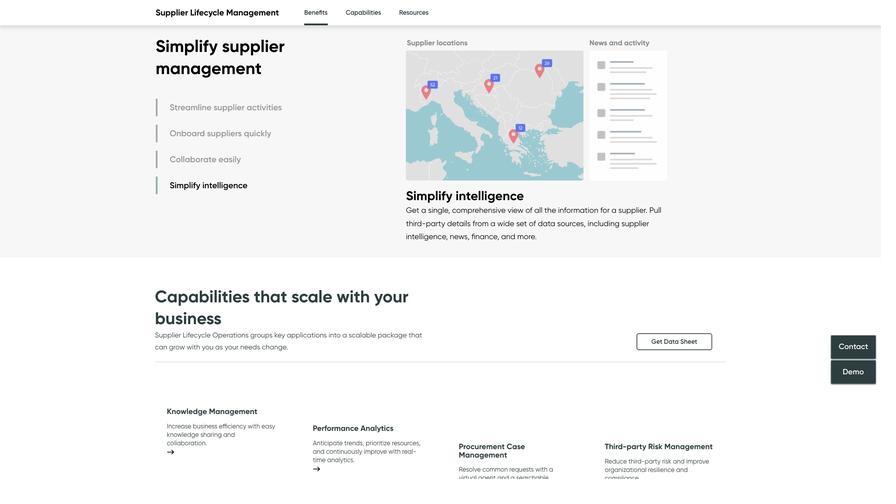 Task type: vqa. For each thing, say whether or not it's contained in the screenshot.
A- related to C
no



Task type: locate. For each thing, give the bounding box(es) containing it.
1 vertical spatial of
[[529, 219, 536, 228]]

intelligence up comprehensive
[[456, 188, 524, 204]]

and down wide
[[501, 232, 516, 241]]

business
[[155, 308, 222, 329], [193, 423, 217, 431]]

improve down prioritize
[[364, 448, 387, 456]]

capabilities inside capabilities that scale with your business supplier lifecycle operations groups key applications into a scalable package that can grow with you as your needs change.
[[155, 286, 250, 307]]

improve inside reduce third-party risk and improve organizational resilience and compliance.
[[686, 458, 709, 466]]

1 horizontal spatial intelligence
[[456, 188, 524, 204]]

0 horizontal spatial intelligence
[[202, 181, 248, 191]]

business up grow
[[155, 308, 222, 329]]

a right requests
[[549, 467, 553, 474]]

simplify intelligence
[[170, 181, 248, 191]]

improve right "risk"
[[686, 458, 709, 466]]

1 vertical spatial supplier
[[155, 332, 181, 340]]

intelligence down easily
[[202, 181, 248, 191]]

and down efficiency
[[223, 432, 235, 439]]

supplier
[[156, 8, 188, 18], [155, 332, 181, 340]]

single,
[[428, 206, 450, 215]]

simplify intelligence get a single, comprehensive view of all the information for a supplier. pull third-party details from a wide set of data sources, including supplier intelligence, news, finance, and more.
[[406, 188, 662, 241]]

1 horizontal spatial your
[[374, 286, 409, 307]]

third-
[[605, 443, 627, 452]]

get
[[406, 206, 419, 215], [652, 339, 663, 346]]

get data sheet
[[652, 339, 698, 346]]

easily
[[219, 155, 241, 165]]

0 vertical spatial capabilities
[[346, 9, 381, 17]]

with inside the increase business efficiency with easy knowledge sharing and collaboration.
[[248, 423, 260, 431]]

procurement case management
[[459, 443, 525, 460]]

intelligence for simplify intelligence get a single, comprehensive view of all the information for a supplier. pull third-party details from a wide set of data sources, including supplier intelligence, news, finance, and more.
[[456, 188, 524, 204]]

0 vertical spatial supplier
[[222, 36, 285, 57]]

simplify intelligence link
[[156, 177, 284, 195]]

a down requests
[[511, 475, 515, 480]]

1 horizontal spatial third-
[[629, 458, 645, 466]]

quickly
[[244, 129, 271, 139]]

simplify for simplify supplier management
[[156, 36, 218, 57]]

intelligence for simplify intelligence
[[202, 181, 248, 191]]

onboard
[[170, 129, 205, 139]]

third- up intelligence,
[[406, 219, 426, 228]]

management
[[156, 58, 262, 79]]

get left data on the bottom of the page
[[652, 339, 663, 346]]

1 horizontal spatial improve
[[686, 458, 709, 466]]

a right into
[[343, 332, 347, 340]]

simplify up the management
[[156, 36, 218, 57]]

capabilities
[[346, 9, 381, 17], [155, 286, 250, 307]]

intelligence inside the simplify intelligence get a single, comprehensive view of all the information for a supplier. pull third-party details from a wide set of data sources, including supplier intelligence, news, finance, and more.
[[456, 188, 524, 204]]

simplify inside the simplify intelligence get a single, comprehensive view of all the information for a supplier. pull third-party details from a wide set of data sources, including supplier intelligence, news, finance, and more.
[[406, 188, 453, 204]]

1 vertical spatial get
[[652, 339, 663, 346]]

supplier inside capabilities that scale with your business supplier lifecycle operations groups key applications into a scalable package that can grow with you as your needs change.
[[155, 332, 181, 340]]

1 vertical spatial supplier
[[214, 102, 245, 113]]

sources,
[[557, 219, 586, 228]]

third-party risk management
[[605, 443, 713, 452]]

1 vertical spatial that
[[409, 332, 422, 340]]

efficiency
[[219, 423, 246, 431]]

finance,
[[472, 232, 499, 241]]

of left all
[[526, 206, 533, 215]]

1 vertical spatial capabilities
[[155, 286, 250, 307]]

1 horizontal spatial that
[[409, 332, 422, 340]]

sheet
[[681, 339, 698, 346]]

supplier
[[222, 36, 285, 57], [214, 102, 245, 113], [622, 219, 649, 228]]

party up resilience
[[645, 458, 661, 466]]

from
[[473, 219, 489, 228]]

and
[[501, 232, 516, 241], [223, 432, 235, 439], [313, 448, 325, 456], [673, 458, 685, 466], [676, 467, 688, 474], [498, 475, 509, 480]]

simplify up single,
[[406, 188, 453, 204]]

0 vertical spatial business
[[155, 308, 222, 329]]

third- inside the simplify intelligence get a single, comprehensive view of all the information for a supplier. pull third-party details from a wide set of data sources, including supplier intelligence, news, finance, and more.
[[406, 219, 426, 228]]

and inside the anticipate trends, prioritize resources, and continuously improve with real- time analytics.
[[313, 448, 325, 456]]

resources link
[[399, 0, 429, 26]]

simplify inside the simplify supplier management
[[156, 36, 218, 57]]

intelligence
[[202, 181, 248, 191], [456, 188, 524, 204]]

your
[[374, 286, 409, 307], [225, 343, 239, 352]]

risk
[[648, 443, 663, 452]]

supplier inside the simplify intelligence get a single, comprehensive view of all the information for a supplier. pull third-party details from a wide set of data sources, including supplier intelligence, news, finance, and more.
[[622, 219, 649, 228]]

scale
[[291, 286, 333, 307]]

0 vertical spatial third-
[[406, 219, 426, 228]]

0 horizontal spatial capabilities
[[155, 286, 250, 307]]

knowledge
[[167, 408, 207, 417]]

and up time at the left of page
[[313, 448, 325, 456]]

simplify for simplify intelligence
[[170, 181, 200, 191]]

knowledge
[[167, 432, 199, 439]]

reduce
[[605, 458, 627, 466]]

supplier.
[[619, 206, 648, 215]]

1 vertical spatial third-
[[629, 458, 645, 466]]

easy
[[262, 423, 275, 431]]

with inside the anticipate trends, prioritize resources, and continuously improve with real- time analytics.
[[389, 448, 401, 456]]

collaborate easily link
[[156, 151, 284, 169]]

2 vertical spatial party
[[645, 458, 661, 466]]

0 horizontal spatial third-
[[406, 219, 426, 228]]

improve
[[364, 448, 387, 456], [686, 458, 709, 466]]

1 vertical spatial your
[[225, 343, 239, 352]]

0 vertical spatial get
[[406, 206, 419, 215]]

onboard suppliers quickly link
[[156, 125, 284, 142]]

0 vertical spatial that
[[254, 286, 287, 307]]

information
[[558, 206, 599, 215]]

party
[[426, 219, 445, 228], [627, 443, 647, 452], [645, 458, 661, 466]]

0 vertical spatial improve
[[364, 448, 387, 456]]

supplier inside the simplify supplier management
[[222, 36, 285, 57]]

get inside the simplify intelligence get a single, comprehensive view of all the information for a supplier. pull third-party details from a wide set of data sources, including supplier intelligence, news, finance, and more.
[[406, 206, 419, 215]]

0 vertical spatial party
[[426, 219, 445, 228]]

the
[[545, 206, 556, 215]]

sharing
[[201, 432, 222, 439]]

third- up the organizational
[[629, 458, 645, 466]]

capabilities that scale with your business supplier lifecycle operations groups key applications into a scalable package that can grow with you as your needs change.
[[155, 286, 422, 352]]

a
[[421, 206, 426, 215], [612, 206, 617, 215], [491, 219, 496, 228], [343, 332, 347, 340], [549, 467, 553, 474], [511, 475, 515, 480]]

of right the set
[[529, 219, 536, 228]]

with inside resolve common requests with a virtual agent and a searchabl
[[536, 467, 548, 474]]

1 vertical spatial lifecycle
[[183, 332, 211, 340]]

virtual
[[459, 475, 477, 480]]

1 vertical spatial improve
[[686, 458, 709, 466]]

party down single,
[[426, 219, 445, 228]]

0 horizontal spatial improve
[[364, 448, 387, 456]]

details
[[447, 219, 471, 228]]

lifecycle
[[190, 8, 224, 18], [183, 332, 211, 340]]

you
[[202, 343, 214, 352]]

0 vertical spatial supplier
[[156, 8, 188, 18]]

management
[[226, 8, 279, 18], [209, 408, 257, 417], [665, 443, 713, 452], [459, 451, 507, 460]]

business inside the increase business efficiency with easy knowledge sharing and collaboration.
[[193, 423, 217, 431]]

case
[[507, 443, 525, 452]]

third- inside reduce third-party risk and improve organizational resilience and compliance.
[[629, 458, 645, 466]]

trends,
[[344, 440, 364, 447]]

simplify down collaborate
[[170, 181, 200, 191]]

1 horizontal spatial capabilities
[[346, 9, 381, 17]]

1 horizontal spatial get
[[652, 339, 663, 346]]

0 horizontal spatial get
[[406, 206, 419, 215]]

0 vertical spatial lifecycle
[[190, 8, 224, 18]]

and down common
[[498, 475, 509, 480]]

0 vertical spatial your
[[374, 286, 409, 307]]

a left single,
[[421, 206, 426, 215]]

anticipate trends, prioritize resources, and continuously improve with real- time analytics.
[[313, 440, 421, 464]]

party left the risk
[[627, 443, 647, 452]]

groups
[[250, 332, 273, 340]]

supplier for management
[[222, 36, 285, 57]]

1 vertical spatial business
[[193, 423, 217, 431]]

get left single,
[[406, 206, 419, 215]]

2 vertical spatial supplier
[[622, 219, 649, 228]]

0 horizontal spatial your
[[225, 343, 239, 352]]

and inside resolve common requests with a virtual agent and a searchabl
[[498, 475, 509, 480]]

management inside procurement case management
[[459, 451, 507, 460]]

business up the sharing
[[193, 423, 217, 431]]



Task type: describe. For each thing, give the bounding box(es) containing it.
for
[[600, 206, 610, 215]]

real-
[[402, 448, 416, 456]]

increase
[[167, 423, 191, 431]]

demo
[[843, 368, 864, 377]]

including
[[588, 219, 620, 228]]

common
[[483, 467, 508, 474]]

suppliers
[[207, 129, 242, 139]]

analytics
[[361, 424, 394, 434]]

compliance.
[[605, 475, 640, 480]]

view
[[508, 206, 524, 215]]

a right the for
[[612, 206, 617, 215]]

with for capabilities
[[337, 286, 370, 307]]

party inside reduce third-party risk and improve organizational resilience and compliance.
[[645, 458, 661, 466]]

increase business efficiency with easy knowledge sharing and collaboration.
[[167, 423, 275, 447]]

with for resolve
[[536, 467, 548, 474]]

party inside the simplify intelligence get a single, comprehensive view of all the information for a supplier. pull third-party details from a wide set of data sources, including supplier intelligence, news, finance, and more.
[[426, 219, 445, 228]]

with for increase
[[248, 423, 260, 431]]

as
[[215, 343, 223, 352]]

capabilities for capabilities
[[346, 9, 381, 17]]

benefits
[[304, 9, 328, 17]]

all
[[535, 206, 543, 215]]

change.
[[262, 343, 288, 352]]

activities
[[247, 102, 282, 113]]

time
[[313, 457, 326, 464]]

resolve
[[459, 467, 481, 474]]

resolve common requests with a virtual agent and a searchabl
[[459, 467, 553, 480]]

and inside the increase business efficiency with easy knowledge sharing and collaboration.
[[223, 432, 235, 439]]

and right "risk"
[[673, 458, 685, 466]]

capabilities for capabilities that scale with your business supplier lifecycle operations groups key applications into a scalable package that can grow with you as your needs change.
[[155, 286, 250, 307]]

0 horizontal spatial that
[[254, 286, 287, 307]]

more.
[[517, 232, 537, 241]]

contact link
[[831, 336, 876, 359]]

performance
[[313, 424, 359, 434]]

1 vertical spatial party
[[627, 443, 647, 452]]

collaborate
[[170, 155, 217, 165]]

procurement
[[459, 443, 505, 452]]

reduce third-party risk and improve organizational resilience and compliance.
[[605, 458, 709, 480]]

operations
[[212, 332, 249, 340]]

analytics.
[[327, 457, 355, 464]]

needs
[[240, 343, 260, 352]]

supplier lifecycle management
[[156, 8, 279, 18]]

resources,
[[392, 440, 421, 447]]

agent
[[478, 475, 496, 480]]

benefits link
[[304, 0, 328, 27]]

supplier for activities
[[214, 102, 245, 113]]

performance analytics
[[313, 424, 394, 434]]

demo link
[[831, 361, 876, 384]]

collaborate easily
[[170, 155, 241, 165]]

grow
[[169, 343, 185, 352]]

streamline supplier activities
[[170, 102, 282, 113]]

and right resilience
[[676, 467, 688, 474]]

improve inside the anticipate trends, prioritize resources, and continuously improve with real- time analytics.
[[364, 448, 387, 456]]

collaboration.
[[167, 440, 207, 447]]

pull
[[650, 206, 662, 215]]

data
[[538, 219, 555, 228]]

can
[[155, 343, 167, 352]]

anticipate
[[313, 440, 343, 447]]

business inside capabilities that scale with your business supplier lifecycle operations groups key applications into a scalable package that can grow with you as your needs change.
[[155, 308, 222, 329]]

package
[[378, 332, 407, 340]]

a inside capabilities that scale with your business supplier lifecycle operations groups key applications into a scalable package that can grow with you as your needs change.
[[343, 332, 347, 340]]

news,
[[450, 232, 470, 241]]

onboard suppliers quickly
[[170, 129, 271, 139]]

simplify supplier management
[[156, 36, 285, 79]]

and inside the simplify intelligence get a single, comprehensive view of all the information for a supplier. pull third-party details from a wide set of data sources, including supplier intelligence, news, finance, and more.
[[501, 232, 516, 241]]

resilience
[[648, 467, 675, 474]]

capabilities link
[[346, 0, 381, 26]]

prioritize
[[366, 440, 390, 447]]

contact
[[839, 343, 868, 352]]

get data sheet link
[[637, 334, 712, 351]]

streamline supplier activities link
[[156, 99, 284, 116]]

set
[[516, 219, 527, 228]]

continuously
[[326, 448, 362, 456]]

0 vertical spatial of
[[526, 206, 533, 215]]

see all supplier details in one place image
[[406, 27, 667, 188]]

scalable
[[349, 332, 376, 340]]

risk
[[662, 458, 672, 466]]

knowledge management
[[167, 408, 257, 417]]

lifecycle inside capabilities that scale with your business supplier lifecycle operations groups key applications into a scalable package that can grow with you as your needs change.
[[183, 332, 211, 340]]

data
[[664, 339, 679, 346]]

into
[[329, 332, 341, 340]]

requests
[[510, 467, 534, 474]]

comprehensive
[[452, 206, 506, 215]]

streamline
[[170, 102, 212, 113]]

organizational
[[605, 467, 647, 474]]

a right from
[[491, 219, 496, 228]]

key
[[274, 332, 285, 340]]

resources
[[399, 9, 429, 17]]

wide
[[498, 219, 515, 228]]



